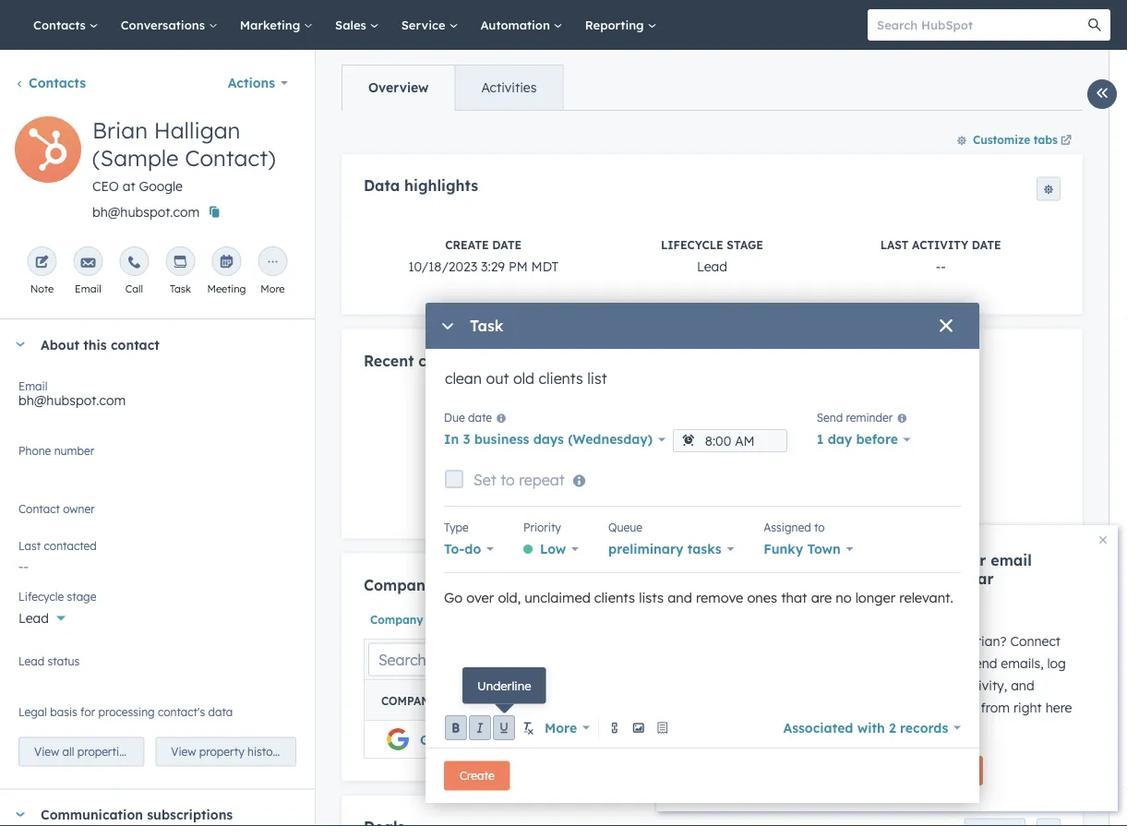 Task type: locate. For each thing, give the bounding box(es) containing it.
about inside dropdown button
[[41, 336, 79, 353]]

company for company owner
[[370, 613, 423, 627]]

in 3 business days (wednesday) button
[[444, 427, 666, 453]]

email up phone on the bottom of page
[[18, 379, 47, 393]]

company inside "popup button"
[[370, 613, 423, 627]]

all inside the ready to reach out to brian? connect your email account to send emails, log your contacts' email activity, and schedule meetings — all from right here in hubspot.
[[964, 700, 978, 716]]

to for set
[[501, 471, 515, 490]]

more button
[[541, 715, 594, 741]]

send
[[817, 411, 844, 425]]

subscriptions
[[147, 807, 233, 823]]

your up add button
[[953, 551, 987, 570]]

type
[[444, 521, 469, 534]]

0 vertical spatial caret image
[[15, 342, 26, 347]]

1 horizontal spatial task
[[470, 317, 504, 335]]

reporting link
[[574, 0, 668, 50]]

in
[[444, 432, 459, 448]]

1 horizontal spatial 2
[[890, 720, 897, 736]]

1 horizontal spatial last
[[881, 238, 909, 252]]

view all properties
[[34, 745, 131, 759]]

—
[[949, 700, 960, 716]]

history
[[248, 745, 283, 759]]

task up communications
[[470, 317, 504, 335]]

Search HubSpot search field
[[868, 9, 1095, 41]]

about this contact button
[[0, 320, 296, 369]]

no left activities.
[[673, 497, 691, 514]]

to left reach at the right of page
[[875, 634, 887, 650]]

last down contact
[[18, 539, 41, 553]]

1 horizontal spatial account
[[900, 656, 949, 672]]

1 horizontal spatial about
[[832, 601, 864, 615]]

contact
[[111, 336, 160, 353]]

about
[[41, 336, 79, 353], [832, 601, 864, 615]]

2 caret image from the top
[[15, 813, 26, 817]]

account
[[832, 570, 892, 588], [900, 656, 949, 672]]

email inside email bh@hubspot.com
[[18, 379, 47, 393]]

email bh@hubspot.com
[[18, 379, 126, 409]]

navigation containing overview
[[342, 65, 564, 111]]

0 vertical spatial contacts link
[[22, 0, 110, 50]]

search image
[[1089, 18, 1102, 31]]

phone number
[[18, 444, 94, 458]]

0 horizontal spatial lifecycle
[[18, 590, 64, 604]]

1 vertical spatial lifecycle
[[18, 590, 64, 604]]

your
[[953, 551, 987, 570], [832, 656, 859, 672], [832, 678, 859, 694]]

0 horizontal spatial last
[[18, 539, 41, 553]]

0 vertical spatial task
[[170, 283, 191, 296]]

no
[[673, 497, 691, 514], [18, 509, 37, 525]]

lifecycle inside lifecycle stage lead
[[661, 238, 724, 252]]

0 horizontal spatial email
[[18, 379, 47, 393]]

business
[[475, 432, 530, 448]]

preliminary tasks button
[[609, 537, 735, 563]]

0 horizontal spatial more
[[261, 283, 285, 296]]

legal
[[18, 705, 47, 719]]

last for last activity date --
[[881, 238, 909, 252]]

pro
[[832, 551, 857, 570]]

owner up contacted
[[63, 502, 95, 516]]

1 vertical spatial about
[[832, 601, 864, 615]]

lead inside lifecycle stage lead
[[697, 258, 728, 274]]

all left "properties"
[[62, 745, 74, 759]]

email up add
[[991, 551, 1032, 570]]

conversations
[[121, 17, 209, 32]]

0 vertical spatial email
[[75, 283, 101, 296]]

3:29
[[481, 258, 505, 274]]

to-do button
[[444, 537, 494, 563]]

1 vertical spatial caret image
[[15, 813, 26, 817]]

marketing
[[240, 17, 304, 32]]

1 horizontal spatial all
[[964, 700, 978, 716]]

ready
[[832, 634, 871, 650]]

bh@hubspot.com down at
[[92, 204, 200, 220]]

call
[[125, 283, 143, 296]]

0 vertical spatial email
[[991, 551, 1032, 570]]

last for last contacted
[[18, 539, 41, 553]]

recent communications
[[364, 351, 541, 370]]

date right activity
[[972, 238, 1002, 252]]

and for calendar
[[896, 570, 925, 588]]

caret image for about this contact
[[15, 342, 26, 347]]

and down emails,
[[1012, 678, 1035, 694]]

connect
[[1011, 634, 1061, 650]]

bh@hubspot.com up number
[[18, 393, 126, 409]]

owner down 'go'
[[427, 613, 461, 627]]

your up schedule
[[832, 678, 859, 694]]

0 vertical spatial your
[[953, 551, 987, 570]]

view left property
[[171, 745, 196, 759]]

basis
[[50, 705, 77, 719]]

1 horizontal spatial google
[[420, 732, 466, 748]]

town
[[808, 541, 841, 557]]

HH:MM text field
[[673, 430, 788, 453]]

about left this
[[41, 336, 79, 353]]

0 vertical spatial and
[[896, 570, 925, 588]]

to right set at bottom left
[[501, 471, 515, 490]]

email down email icon
[[75, 283, 101, 296]]

caret image inside communication subscriptions dropdown button
[[15, 813, 26, 817]]

call image
[[127, 256, 142, 271]]

1 caret image from the top
[[15, 342, 26, 347]]

low
[[540, 541, 567, 557]]

1 vertical spatial company
[[381, 694, 438, 708]]

lead inside popup button
[[18, 611, 49, 627]]

0 horizontal spatial and
[[668, 590, 693, 606]]

2 vertical spatial email
[[923, 678, 956, 694]]

2 right "--"
[[890, 720, 897, 736]]

2 date from the left
[[972, 238, 1002, 252]]

google down name
[[420, 732, 466, 748]]

0 vertical spatial last
[[881, 238, 909, 252]]

1 vertical spatial and
[[668, 590, 693, 606]]

overview button
[[343, 66, 455, 110]]

create inside create date 10/18/2023 3:29 pm mdt
[[446, 238, 489, 252]]

1 vertical spatial account
[[900, 656, 949, 672]]

0 horizontal spatial about
[[41, 336, 79, 353]]

0 horizontal spatial account
[[832, 570, 892, 588]]

2 view from the left
[[171, 745, 196, 759]]

queue
[[609, 521, 643, 534]]

task down task image at top
[[170, 283, 191, 296]]

your down ready
[[832, 656, 859, 672]]

last inside last activity date --
[[881, 238, 909, 252]]

email
[[991, 551, 1032, 570], [863, 656, 896, 672], [923, 678, 956, 694]]

1 date from the left
[[493, 238, 522, 252]]

0 horizontal spatial all
[[62, 745, 74, 759]]

1 horizontal spatial lifecycle
[[661, 238, 724, 252]]

go over old, unclaimed clients lists and remove ones that are no longer relevant.
[[444, 590, 954, 606]]

sales
[[335, 17, 370, 32]]

to for assigned
[[815, 521, 825, 534]]

all right the —
[[964, 700, 978, 716]]

0 vertical spatial lifecycle
[[661, 238, 724, 252]]

2 horizontal spatial and
[[1012, 678, 1035, 694]]

1 vertical spatial bh@hubspot.com
[[18, 393, 126, 409]]

about up ready
[[832, 601, 864, 615]]

1 vertical spatial email
[[18, 379, 47, 393]]

1 vertical spatial last
[[18, 539, 41, 553]]

connect
[[890, 551, 948, 570]]

no
[[836, 590, 852, 606]]

here
[[1046, 700, 1073, 716]]

2 left minutes
[[867, 601, 873, 615]]

1 vertical spatial lead
[[18, 611, 49, 627]]

lifecycle
[[661, 238, 724, 252], [18, 590, 64, 604]]

1 horizontal spatial date
[[972, 238, 1002, 252]]

0 horizontal spatial no
[[18, 509, 37, 525]]

2 vertical spatial and
[[1012, 678, 1035, 694]]

activities
[[482, 79, 537, 96]]

1 view from the left
[[34, 745, 59, 759]]

google right at
[[139, 178, 183, 194]]

1 horizontal spatial more
[[545, 720, 577, 736]]

date up pm on the left of the page
[[493, 238, 522, 252]]

and up relevant. on the bottom
[[896, 570, 925, 588]]

pro tip: connect your email account and calendar
[[832, 551, 1032, 588]]

and for remove
[[668, 590, 693, 606]]

email for email
[[75, 283, 101, 296]]

this
[[83, 336, 107, 353]]

create down 'google' link
[[460, 769, 495, 783]]

0 horizontal spatial google
[[139, 178, 183, 194]]

0 vertical spatial google
[[139, 178, 183, 194]]

company for company name
[[381, 694, 438, 708]]

meetings
[[889, 700, 946, 716]]

email up contacts'
[[863, 656, 896, 672]]

1 horizontal spatial view
[[171, 745, 196, 759]]

records
[[901, 720, 949, 736]]

no inside 'contact owner no owner'
[[18, 509, 37, 525]]

view down the legal
[[34, 745, 59, 759]]

task
[[170, 283, 191, 296], [470, 317, 504, 335]]

1 day before
[[817, 432, 899, 448]]

overview
[[368, 79, 429, 96]]

2 vertical spatial lead
[[18, 654, 45, 668]]

email up the —
[[923, 678, 956, 694]]

owner inside "popup button"
[[427, 613, 461, 627]]

1 vertical spatial all
[[62, 745, 74, 759]]

highlights
[[405, 176, 478, 195]]

create
[[446, 238, 489, 252], [460, 769, 495, 783]]

due
[[444, 411, 465, 425]]

company down companies
[[370, 613, 423, 627]]

status
[[48, 654, 80, 668]]

0 vertical spatial lead
[[697, 258, 728, 274]]

recent
[[364, 351, 414, 370]]

2 horizontal spatial email
[[991, 551, 1032, 570]]

and inside the ready to reach out to brian? connect your email account to send emails, log your contacts' email activity, and schedule meetings — all from right here in hubspot.
[[1012, 678, 1035, 694]]

date inside create date 10/18/2023 3:29 pm mdt
[[493, 238, 522, 252]]

0 vertical spatial create
[[446, 238, 489, 252]]

company owner
[[370, 613, 461, 627]]

1 vertical spatial google
[[420, 732, 466, 748]]

10/18/2023
[[408, 258, 478, 274]]

ones
[[748, 590, 778, 606]]

lead down stage
[[697, 258, 728, 274]]

email for email bh@hubspot.com
[[18, 379, 47, 393]]

to
[[501, 471, 515, 490], [815, 521, 825, 534], [875, 634, 887, 650], [952, 634, 965, 650], [953, 656, 965, 672]]

last
[[881, 238, 909, 252], [18, 539, 41, 553]]

communication subscriptions
[[41, 807, 233, 823]]

0 vertical spatial account
[[832, 570, 892, 588]]

meeting
[[207, 283, 246, 296]]

phone
[[18, 444, 51, 458]]

date
[[493, 238, 522, 252], [972, 238, 1002, 252]]

caret image
[[15, 342, 26, 347], [15, 813, 26, 817]]

1 horizontal spatial no
[[673, 497, 691, 514]]

0 vertical spatial company
[[370, 613, 423, 627]]

minimize dialog image
[[441, 320, 455, 335]]

1 horizontal spatial email
[[75, 283, 101, 296]]

1 horizontal spatial and
[[896, 570, 925, 588]]

meeting image
[[219, 256, 234, 271]]

Last contacted text field
[[18, 550, 296, 579]]

activity
[[913, 238, 969, 252]]

1 vertical spatial contacts link
[[15, 75, 86, 91]]

actions button
[[216, 65, 300, 102]]

last contacted
[[18, 539, 97, 553]]

create up 10/18/2023
[[446, 238, 489, 252]]

1 vertical spatial more
[[545, 720, 577, 736]]

caret image for communication subscriptions
[[15, 813, 26, 817]]

lead down lifecycle stage
[[18, 611, 49, 627]]

1 vertical spatial 2
[[890, 720, 897, 736]]

caret image inside about this contact dropdown button
[[15, 342, 26, 347]]

to-
[[444, 541, 465, 557]]

navigation
[[342, 65, 564, 111]]

0 horizontal spatial date
[[493, 238, 522, 252]]

no up last contacted
[[18, 509, 37, 525]]

hubspot.
[[847, 722, 903, 739]]

lead left 'status'
[[18, 654, 45, 668]]

tabs
[[1034, 133, 1059, 146]]

contacts
[[33, 17, 89, 32], [29, 75, 86, 91]]

caret image left communication on the left bottom
[[15, 813, 26, 817]]

1 vertical spatial create
[[460, 769, 495, 783]]

create inside button
[[460, 769, 495, 783]]

1 vertical spatial task
[[470, 317, 504, 335]]

last left activity
[[881, 238, 909, 252]]

caret image up email bh@hubspot.com
[[15, 342, 26, 347]]

0 horizontal spatial view
[[34, 745, 59, 759]]

account down the out
[[900, 656, 949, 672]]

0 vertical spatial about
[[41, 336, 79, 353]]

more inside popup button
[[545, 720, 577, 736]]

0 vertical spatial all
[[964, 700, 978, 716]]

funky town button
[[764, 537, 854, 563]]

1 vertical spatial email
[[863, 656, 896, 672]]

from
[[981, 700, 1011, 716]]

and right lists
[[668, 590, 693, 606]]

marketing link
[[229, 0, 324, 50]]

stage
[[727, 238, 764, 252]]

0 vertical spatial 2
[[867, 601, 873, 615]]

to up town
[[815, 521, 825, 534]]

google inside brian halligan (sample contact) ceo at google
[[139, 178, 183, 194]]

company left name
[[381, 694, 438, 708]]

priority
[[524, 521, 562, 534]]

and inside pro tip: connect your email account and calendar
[[896, 570, 925, 588]]

associated
[[784, 720, 854, 736]]

0 vertical spatial contacts
[[33, 17, 89, 32]]

account up longer
[[832, 570, 892, 588]]



Task type: describe. For each thing, give the bounding box(es) containing it.
0 horizontal spatial email
[[863, 656, 896, 672]]

email inside pro tip: connect your email account and calendar
[[991, 551, 1032, 570]]

contact
[[18, 502, 60, 516]]

1 vertical spatial contacts
[[29, 75, 86, 91]]

owner for company owner
[[427, 613, 461, 627]]

3
[[463, 432, 471, 448]]

set to repeat
[[474, 471, 565, 490]]

0 horizontal spatial task
[[170, 283, 191, 296]]

tip:
[[862, 551, 886, 570]]

task image
[[173, 256, 188, 271]]

about for about this contact
[[41, 336, 79, 353]]

last activity date --
[[881, 238, 1002, 274]]

date inside last activity date --
[[972, 238, 1002, 252]]

calendar
[[929, 570, 994, 588]]

add
[[993, 581, 1014, 595]]

legal basis for processing contact's data
[[18, 705, 233, 719]]

create for create
[[460, 769, 495, 783]]

about this contact
[[41, 336, 160, 353]]

search button
[[1080, 9, 1111, 41]]

day
[[828, 432, 853, 448]]

1 day before button
[[817, 427, 911, 453]]

view for view property history
[[171, 745, 196, 759]]

contact's
[[158, 705, 205, 719]]

activities.
[[695, 497, 752, 514]]

(sample
[[92, 144, 179, 172]]

preliminary tasks
[[609, 541, 722, 557]]

contact)
[[185, 144, 276, 172]]

clients
[[595, 590, 636, 606]]

no owner button
[[18, 499, 296, 529]]

view for view all properties
[[34, 745, 59, 759]]

about for about 2 minutes
[[832, 601, 864, 615]]

view all properties link
[[18, 737, 144, 767]]

mdt
[[532, 258, 559, 274]]

processing
[[98, 705, 155, 719]]

repeat
[[519, 471, 565, 490]]

data
[[364, 176, 400, 195]]

contacted
[[44, 539, 97, 553]]

right
[[1014, 700, 1043, 716]]

no activities.
[[673, 497, 752, 514]]

0 horizontal spatial 2
[[867, 601, 873, 615]]

customize
[[974, 133, 1031, 146]]

create date 10/18/2023 3:29 pm mdt
[[408, 238, 559, 274]]

service
[[402, 17, 449, 32]]

company name
[[381, 694, 474, 708]]

communication subscriptions button
[[0, 790, 289, 827]]

lead button
[[18, 600, 296, 631]]

account inside pro tip: connect your email account and calendar
[[832, 570, 892, 588]]

customize tabs
[[974, 133, 1059, 146]]

date
[[468, 411, 492, 425]]

funky
[[764, 541, 804, 557]]

lead for lead status
[[18, 654, 45, 668]]

no inside 'alert'
[[673, 497, 691, 514]]

lead for lead
[[18, 611, 49, 627]]

email image
[[81, 256, 96, 271]]

Title text field
[[444, 368, 962, 405]]

with
[[858, 720, 886, 736]]

to right the out
[[952, 634, 965, 650]]

before
[[857, 432, 899, 448]]

that
[[782, 590, 808, 606]]

automation link
[[470, 0, 574, 50]]

low button
[[524, 537, 579, 563]]

lifecycle for lifecycle stage lead
[[661, 238, 724, 252]]

number
[[54, 444, 94, 458]]

brian?
[[968, 634, 1007, 650]]

customize tabs link
[[949, 125, 1084, 154]]

days
[[534, 432, 564, 448]]

ceo
[[92, 178, 119, 194]]

send
[[969, 656, 998, 672]]

over
[[467, 590, 494, 606]]

Phone number text field
[[18, 441, 296, 478]]

more image
[[266, 256, 280, 271]]

lifecycle for lifecycle stage
[[18, 590, 64, 604]]

set
[[474, 471, 497, 490]]

do
[[465, 541, 481, 557]]

0 vertical spatial more
[[261, 283, 285, 296]]

send reminder
[[817, 411, 893, 425]]

for
[[80, 705, 95, 719]]

pm
[[509, 258, 528, 274]]

associated with 2 records button
[[784, 715, 962, 741]]

tasks
[[688, 541, 722, 557]]

create for create date 10/18/2023 3:29 pm mdt
[[446, 238, 489, 252]]

reminder
[[847, 411, 893, 425]]

edit button
[[15, 116, 81, 189]]

companies
[[364, 576, 446, 594]]

preliminary
[[609, 541, 684, 557]]

Search search field
[[368, 644, 586, 677]]

actions
[[228, 75, 275, 91]]

google link
[[420, 732, 466, 748]]

1 vertical spatial your
[[832, 656, 859, 672]]

unclaimed
[[525, 590, 591, 606]]

1 horizontal spatial email
[[923, 678, 956, 694]]

close dialog image
[[939, 320, 954, 335]]

to for ready
[[875, 634, 887, 650]]

minutes
[[876, 601, 918, 615]]

reporting
[[585, 17, 648, 32]]

0 vertical spatial bh@hubspot.com
[[92, 204, 200, 220]]

in
[[832, 722, 843, 739]]

close image
[[1100, 537, 1108, 544]]

owner for contact owner no owner
[[63, 502, 95, 516]]

contact owner no owner
[[18, 502, 95, 525]]

stage
[[67, 590, 96, 604]]

activity,
[[960, 678, 1008, 694]]

no activities. alert
[[364, 392, 1061, 517]]

2 vertical spatial your
[[832, 678, 859, 694]]

1
[[817, 432, 824, 448]]

lifecycle stage
[[18, 590, 96, 604]]

note image
[[35, 256, 49, 271]]

account inside the ready to reach out to brian? connect your email account to send emails, log your contacts' email activity, and schedule meetings — all from right here in hubspot.
[[900, 656, 949, 672]]

to left send
[[953, 656, 965, 672]]

primary
[[548, 733, 592, 747]]

2 inside associated with 2 records popup button
[[890, 720, 897, 736]]

owner up last contacted
[[40, 509, 77, 525]]

communications
[[419, 351, 541, 370]]

company owner button
[[364, 608, 461, 632]]

your inside pro tip: connect your email account and calendar
[[953, 551, 987, 570]]

properties
[[77, 745, 131, 759]]

data
[[208, 705, 233, 719]]



Task type: vqa. For each thing, say whether or not it's contained in the screenshot.
Link opens in a new window icon
no



